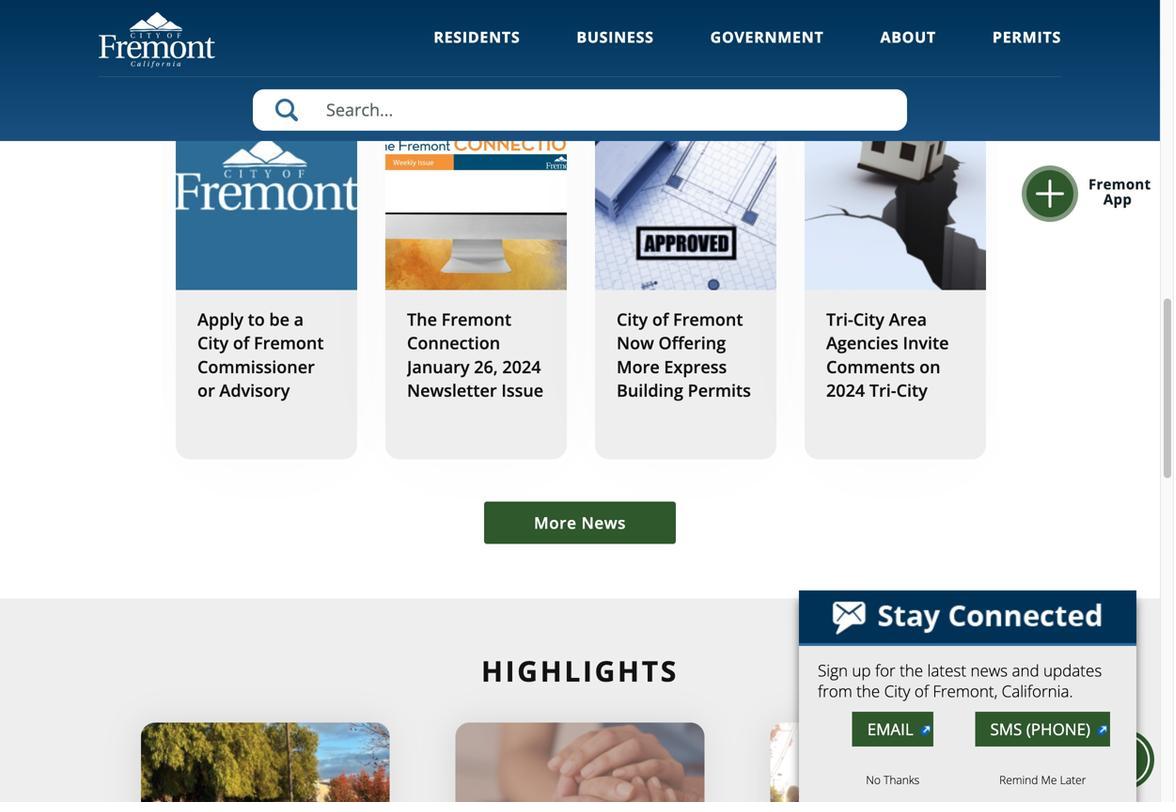 Task type: locate. For each thing, give the bounding box(es) containing it.
0 horizontal spatial tri-
[[827, 308, 854, 331]]

0 horizontal spatial of
[[233, 332, 250, 355]]

0 vertical spatial more
[[617, 355, 660, 378]]

of up the commissioner
[[233, 332, 250, 355]]

of inside sign up for the latest news and updates from the city of fremont, california.
[[915, 681, 929, 702]]

1 horizontal spatial the
[[900, 660, 924, 681]]

0 vertical spatial 2024
[[503, 355, 541, 378]]

government
[[711, 27, 824, 47]]

hazard
[[874, 403, 932, 426]]

of right for
[[915, 681, 929, 702]]

more news
[[534, 512, 626, 534]]

for
[[876, 660, 896, 681]]

0 horizontal spatial 2024
[[503, 355, 541, 378]]

city inside apply to be a city of fremont commissioner or advisory board member
[[198, 332, 229, 355]]

tri- up agencies
[[827, 308, 854, 331]]

tri-city area agencies invite comments on 2024 tri-city local hazard mitigation plan link
[[805, 53, 987, 459]]

2024 up issue
[[503, 355, 541, 378]]

updates
[[1044, 660, 1103, 681]]

city up email link in the bottom of the page
[[885, 681, 911, 702]]

be
[[269, 308, 290, 331]]

1 horizontal spatial permits
[[993, 27, 1062, 47]]

to
[[248, 308, 265, 331]]

0 horizontal spatial permits
[[688, 379, 751, 402]]

0 vertical spatial tri-
[[827, 308, 854, 331]]

remind me later
[[1000, 772, 1087, 788]]

more down now
[[617, 355, 660, 378]]

mitigation
[[827, 427, 910, 450]]

sms (phone) link
[[976, 712, 1111, 747]]

residents
[[434, 27, 520, 47]]

from
[[818, 681, 853, 702]]

city up now
[[617, 308, 648, 331]]

up
[[853, 660, 872, 681]]

california.
[[1002, 681, 1074, 702]]

fremont inside the fremont connection january 26, 2024 newsletter issue
[[442, 308, 512, 331]]

2024 inside tri-city area agencies invite comments on 2024 tri-city local hazard mitigation plan
[[827, 379, 866, 402]]

1 vertical spatial more
[[534, 512, 577, 534]]

of up now
[[653, 308, 669, 331]]

1 vertical spatial tri-
[[870, 379, 897, 402]]

0 horizontal spatial the
[[857, 681, 881, 702]]

city up the hazard
[[897, 379, 928, 402]]

1 horizontal spatial 2024
[[827, 379, 866, 402]]

fremont inside apply to be a city of fremont commissioner or advisory board member
[[254, 332, 324, 355]]

more left the news
[[534, 512, 577, 534]]

email link
[[853, 712, 934, 747]]

apply to be a city of fremont commissioner or advisory board member
[[198, 308, 324, 426]]

permits
[[993, 27, 1062, 47], [688, 379, 751, 402]]

advisory
[[220, 379, 290, 402]]

no
[[867, 772, 881, 788]]

now
[[617, 332, 654, 355]]

city of fremont now offering more express building permits image
[[595, 53, 777, 290]]

fremont
[[1089, 174, 1152, 194], [442, 308, 512, 331], [673, 308, 744, 331], [254, 332, 324, 355]]

of
[[653, 308, 669, 331], [233, 332, 250, 355], [915, 681, 929, 702]]

the right for
[[900, 660, 924, 681]]

the right from
[[857, 681, 881, 702]]

2024 up 'local'
[[827, 379, 866, 402]]

on
[[920, 355, 941, 378]]

sign
[[818, 660, 848, 681]]

remind
[[1000, 772, 1039, 788]]

news
[[582, 512, 626, 534]]

about link
[[881, 27, 937, 73]]

invite
[[903, 332, 950, 355]]

highlights
[[482, 652, 679, 690]]

city of fremont now offering more express building permits link
[[595, 53, 777, 459]]

no thanks button
[[867, 772, 920, 788]]

1 horizontal spatial tri-
[[870, 379, 897, 402]]

the
[[900, 660, 924, 681], [857, 681, 881, 702]]

tri- down comments
[[870, 379, 897, 402]]

permits inside city of fremont now offering more express building permits
[[688, 379, 751, 402]]

local
[[827, 403, 869, 426]]

more
[[617, 355, 660, 378], [534, 512, 577, 534]]

thanks
[[884, 772, 920, 788]]

2024
[[503, 355, 541, 378], [827, 379, 866, 402]]

city inside sign up for the latest news and updates from the city of fremont, california.
[[885, 681, 911, 702]]

remind me later button
[[1000, 772, 1087, 788]]

business link
[[577, 27, 654, 73]]

1 vertical spatial permits
[[688, 379, 751, 402]]

1 horizontal spatial more
[[617, 355, 660, 378]]

0 horizontal spatial more
[[534, 512, 577, 534]]

stay connected image
[[800, 591, 1135, 643]]

1 vertical spatial 2024
[[827, 379, 866, 402]]

government link
[[711, 27, 824, 73]]

more inside city of fremont now offering more express building permits
[[617, 355, 660, 378]]

1 horizontal spatial of
[[653, 308, 669, 331]]

tri-
[[827, 308, 854, 331], [870, 379, 897, 402]]

fremont inside city of fremont now offering more express building permits
[[673, 308, 744, 331]]

city down apply
[[198, 332, 229, 355]]

building
[[617, 379, 684, 402]]

tri-city area agencies invite comments on 2024 tri-city local hazard mitigation plan
[[827, 308, 950, 450]]

2 horizontal spatial of
[[915, 681, 929, 702]]

agencies
[[827, 332, 899, 355]]

city
[[617, 308, 648, 331], [854, 308, 885, 331], [198, 332, 229, 355], [897, 379, 928, 402], [885, 681, 911, 702]]

me
[[1042, 772, 1058, 788]]



Task type: vqa. For each thing, say whether or not it's contained in the screenshot.
right 26.
no



Task type: describe. For each thing, give the bounding box(es) containing it.
member
[[251, 403, 320, 426]]

(phone)
[[1027, 719, 1091, 740]]

apply to be a city of fremont commissioner or advisory board member link
[[176, 53, 357, 459]]

email
[[868, 719, 914, 740]]

city up agencies
[[854, 308, 885, 331]]

later
[[1061, 772, 1087, 788]]

january
[[407, 355, 470, 378]]

tri-city area agencies invite comments on 2024 tri-city local hazard mitigation plan image
[[805, 53, 987, 290]]

apply
[[198, 308, 244, 331]]

residents link
[[434, 27, 520, 73]]

board
[[198, 403, 247, 426]]

more news link
[[484, 502, 676, 544]]

Search text field
[[253, 89, 908, 131]]

of inside city of fremont now offering more express building permits
[[653, 308, 669, 331]]

of inside apply to be a city of fremont commissioner or advisory board member
[[233, 332, 250, 355]]

and
[[1012, 660, 1040, 681]]

area
[[889, 308, 928, 331]]

or
[[198, 379, 215, 402]]

fremont inside fremont app "link"
[[1089, 174, 1152, 194]]

commissioner
[[198, 355, 315, 378]]

sms (phone)
[[991, 719, 1091, 740]]

offering
[[659, 332, 726, 355]]

plan
[[915, 427, 950, 450]]

accessibility menu image
[[1095, 730, 1155, 790]]

city of fremont now offering more express building permits
[[617, 308, 751, 402]]

apply to be a city of fremont commissioner or advisory board member image
[[176, 53, 357, 290]]

express
[[664, 355, 727, 378]]

no thanks
[[867, 772, 920, 788]]

26,
[[474, 355, 498, 378]]

sms
[[991, 719, 1023, 740]]

about
[[881, 27, 937, 47]]

the fremont connection january 26, 2024 newsletter issue image
[[386, 53, 567, 290]]

the fremont connection january 26, 2024 newsletter issue link
[[386, 53, 567, 459]]

news
[[971, 660, 1008, 681]]

a
[[294, 308, 304, 331]]

sign up for the latest news and updates from the city of fremont, california.
[[818, 660, 1103, 702]]

fremont,
[[933, 681, 998, 702]]

city inside city of fremont now offering more express building permits
[[617, 308, 648, 331]]

latest
[[928, 660, 967, 681]]

0 vertical spatial permits
[[993, 27, 1062, 47]]

the
[[407, 308, 437, 331]]

app
[[1104, 190, 1133, 209]]

2024 inside the fremont connection january 26, 2024 newsletter issue
[[503, 355, 541, 378]]

the fremont connection january 26, 2024 newsletter issue
[[407, 308, 544, 402]]

fremont app link
[[1047, 170, 1161, 217]]

newsletter
[[407, 379, 497, 402]]

business
[[577, 27, 654, 47]]

connection
[[407, 332, 501, 355]]

comments
[[827, 355, 916, 378]]

issue
[[502, 379, 544, 402]]

fremont app
[[1089, 174, 1152, 209]]

permits link
[[993, 27, 1062, 73]]



